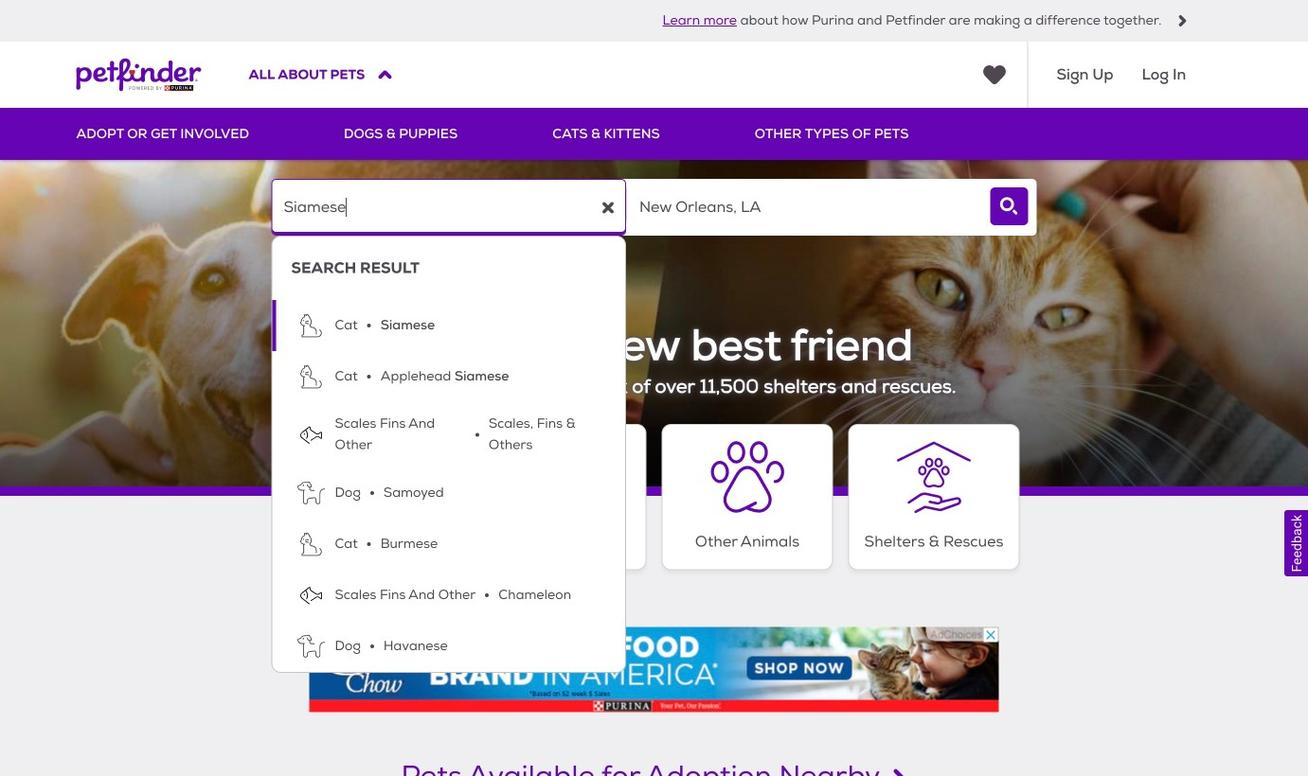 Task type: vqa. For each thing, say whether or not it's contained in the screenshot.
petfinder home image
no



Task type: locate. For each thing, give the bounding box(es) containing it.
petfinder logo image
[[76, 42, 201, 108]]

Search Terrier, Kitten, etc. text field
[[271, 179, 626, 236]]



Task type: describe. For each thing, give the bounding box(es) containing it.
9c2b2 image
[[1177, 15, 1189, 27]]

advertisement element
[[309, 628, 999, 713]]

Enter City, State, or ZIP text field
[[627, 179, 982, 236]]

primary element
[[76, 108, 1232, 160]]

animal search suggestions list box
[[271, 236, 626, 674]]

browse cats image
[[524, 441, 598, 515]]



